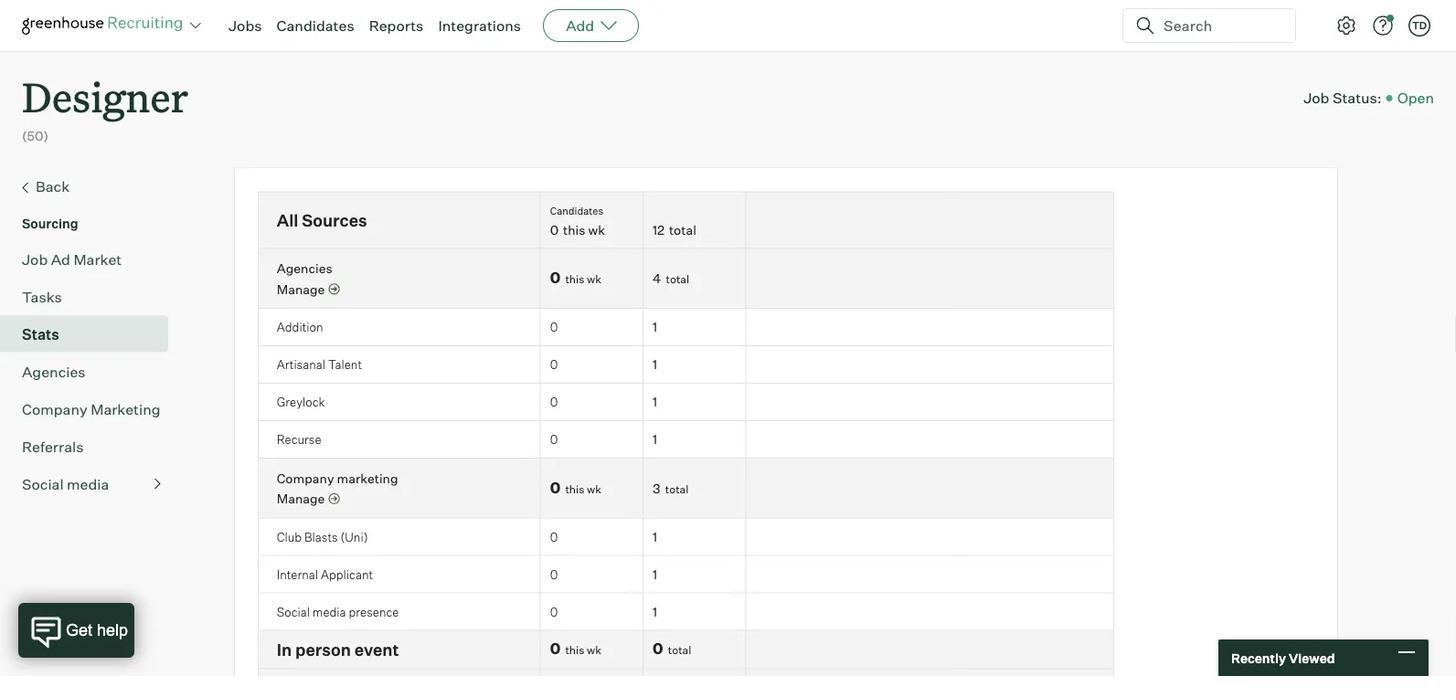 Task type: vqa. For each thing, say whether or not it's contained in the screenshot.
fifth 1 from the bottom of the page
yes



Task type: describe. For each thing, give the bounding box(es) containing it.
wk for 0
[[587, 644, 602, 658]]

4 total
[[653, 271, 690, 287]]

candidates for candidates 0 this wk
[[550, 205, 604, 217]]

1 for artisanal talent
[[653, 357, 658, 373]]

switch applications element
[[185, 15, 207, 37]]

stats
[[22, 325, 59, 344]]

0 total
[[653, 640, 692, 659]]

job ad market link
[[22, 248, 161, 270]]

this for 0
[[566, 644, 585, 658]]

0 vertical spatial agencies link
[[277, 261, 333, 277]]

designer (50)
[[22, 69, 188, 144]]

marketing
[[91, 400, 160, 419]]

1 link for internal applicant
[[653, 567, 658, 583]]

0 link
[[550, 222, 559, 238]]

all sources
[[277, 210, 367, 231]]

company marketing link
[[22, 398, 161, 420]]

artisanal
[[277, 357, 326, 372]]

3 link
[[653, 480, 661, 496]]

applicant
[[321, 567, 373, 582]]

company marketing link
[[277, 471, 398, 487]]

artisanal talent
[[277, 357, 362, 372]]

total for 4
[[666, 272, 690, 286]]

tasks
[[22, 288, 62, 306]]

0 this wk for 4
[[550, 269, 602, 287]]

tasks link
[[22, 286, 161, 308]]

0 inside the candidates 0 this wk
[[550, 222, 559, 238]]

4 link
[[653, 271, 661, 287]]

event
[[355, 640, 399, 661]]

job ad market
[[22, 250, 122, 269]]

1 for addition
[[653, 319, 658, 335]]

media for social media
[[67, 475, 109, 493]]

1 for recurse
[[653, 432, 658, 448]]

total for 12
[[669, 222, 697, 238]]

back link
[[22, 175, 161, 199]]

td button
[[1405, 11, 1435, 40]]

social media link
[[22, 473, 161, 495]]

1 link for artisanal talent
[[653, 357, 658, 373]]

company for company marketing manage
[[277, 471, 334, 487]]

internal applicant
[[277, 567, 373, 582]]

addition
[[277, 320, 323, 335]]

wk inside the candidates 0 this wk
[[588, 222, 605, 238]]

jobs link
[[229, 16, 262, 35]]

agencies for agencies
[[22, 363, 86, 381]]

td button
[[1409, 15, 1431, 37]]

company marketing manage
[[277, 471, 398, 507]]

1 link for club blasts (uni)
[[653, 529, 658, 545]]

total for 0
[[668, 644, 692, 658]]

candidates 0 this wk
[[550, 205, 605, 238]]

reports
[[369, 16, 424, 35]]

this inside the candidates 0 this wk
[[563, 222, 586, 238]]

open
[[1398, 89, 1435, 107]]

social media presence
[[277, 605, 399, 619]]

agencies manage
[[277, 261, 333, 297]]

1 link for addition
[[653, 319, 658, 335]]

referrals
[[22, 438, 84, 456]]

0 this wk for 0
[[550, 640, 602, 659]]

this for 4
[[566, 272, 585, 286]]

1 for greylock
[[653, 394, 658, 410]]

recently viewed
[[1232, 650, 1336, 666]]

4
[[653, 271, 661, 287]]



Task type: locate. For each thing, give the bounding box(es) containing it.
wk left 0 total
[[587, 644, 602, 658]]

candidates inside the candidates 0 this wk
[[550, 205, 604, 217]]

company inside company marketing manage
[[277, 471, 334, 487]]

1 vertical spatial candidates
[[550, 205, 604, 217]]

1 0 this wk from the top
[[550, 269, 602, 287]]

agencies for agencies manage
[[277, 261, 333, 277]]

add
[[566, 16, 595, 35]]

blasts
[[304, 530, 338, 544]]

manage link down company marketing link
[[277, 490, 340, 508]]

manage link up addition
[[277, 280, 340, 298]]

1
[[653, 319, 658, 335], [653, 357, 658, 373], [653, 394, 658, 410], [653, 432, 658, 448], [653, 529, 658, 545], [653, 567, 658, 583], [653, 604, 658, 620]]

media down referrals link
[[67, 475, 109, 493]]

job
[[1304, 89, 1330, 107], [22, 250, 48, 269]]

0 horizontal spatial agencies
[[22, 363, 86, 381]]

1 for internal applicant
[[653, 567, 658, 583]]

wk left 3
[[587, 482, 602, 496]]

1 vertical spatial 0 this wk
[[550, 479, 602, 497]]

candidates link
[[277, 16, 354, 35]]

company down recurse
[[277, 471, 334, 487]]

1 link for social media presence
[[653, 604, 658, 620]]

media inside "link"
[[67, 475, 109, 493]]

company for company marketing
[[22, 400, 87, 419]]

1 manage link from the top
[[277, 280, 340, 298]]

in
[[277, 640, 292, 661]]

total inside '4 total'
[[666, 272, 690, 286]]

agencies link down the stats link
[[22, 361, 161, 383]]

job left status:
[[1304, 89, 1330, 107]]

0 horizontal spatial agencies link
[[22, 361, 161, 383]]

in person event
[[277, 640, 399, 661]]

manage up the club
[[277, 491, 325, 507]]

social for social media
[[22, 475, 64, 493]]

5 1 link from the top
[[653, 529, 658, 545]]

4 1 link from the top
[[653, 432, 658, 448]]

greylock
[[277, 395, 325, 410]]

club
[[277, 530, 302, 544]]

company marketing
[[22, 400, 160, 419]]

4 1 from the top
[[653, 432, 658, 448]]

0 horizontal spatial candidates
[[277, 16, 354, 35]]

3
[[653, 480, 661, 496]]

(50)
[[22, 128, 48, 144]]

2 manage link from the top
[[277, 490, 340, 508]]

agencies link
[[277, 261, 333, 277], [22, 361, 161, 383]]

1 vertical spatial company
[[277, 471, 334, 487]]

1 horizontal spatial agencies
[[277, 261, 333, 277]]

2 vertical spatial 0 this wk
[[550, 640, 602, 659]]

presence
[[349, 605, 399, 619]]

company
[[22, 400, 87, 419], [277, 471, 334, 487]]

7 1 link from the top
[[653, 604, 658, 620]]

market
[[74, 250, 122, 269]]

social down internal at the bottom left
[[277, 605, 310, 619]]

wk right 0 link
[[588, 222, 605, 238]]

total inside 3 total
[[665, 482, 689, 496]]

1 link for recurse
[[653, 432, 658, 448]]

wk for 4
[[587, 272, 602, 286]]

referrals link
[[22, 436, 161, 458]]

manage up addition
[[277, 281, 325, 297]]

recurse
[[277, 432, 321, 447]]

0 vertical spatial company
[[22, 400, 87, 419]]

0 vertical spatial manage link
[[277, 280, 340, 298]]

manage inside agencies manage
[[277, 281, 325, 297]]

1 vertical spatial manage link
[[277, 490, 340, 508]]

candidates right jobs
[[277, 16, 354, 35]]

0 horizontal spatial job
[[22, 250, 48, 269]]

1 vertical spatial job
[[22, 250, 48, 269]]

7 1 from the top
[[653, 604, 658, 620]]

marketing
[[337, 471, 398, 487]]

1 vertical spatial social
[[277, 605, 310, 619]]

status:
[[1333, 89, 1382, 107]]

1 1 link from the top
[[653, 319, 658, 335]]

1 for social media presence
[[653, 604, 658, 620]]

media
[[67, 475, 109, 493], [313, 605, 346, 619]]

designer
[[22, 69, 188, 123]]

1 vertical spatial media
[[313, 605, 346, 619]]

0 vertical spatial job
[[1304, 89, 1330, 107]]

1 horizontal spatial media
[[313, 605, 346, 619]]

manage link for marketing
[[277, 490, 340, 508]]

1 vertical spatial agencies
[[22, 363, 86, 381]]

0 this wk for 3
[[550, 479, 602, 497]]

reports link
[[369, 16, 424, 35]]

3 1 link from the top
[[653, 394, 658, 410]]

1 horizontal spatial candidates
[[550, 205, 604, 217]]

viewed
[[1289, 650, 1336, 666]]

manage link for manage
[[277, 280, 340, 298]]

agencies link down all
[[277, 261, 333, 277]]

media down internal applicant
[[313, 605, 346, 619]]

wk down the candidates 0 this wk
[[587, 272, 602, 286]]

social media
[[22, 475, 109, 493]]

td
[[1413, 19, 1428, 32]]

1 horizontal spatial agencies link
[[277, 261, 333, 277]]

wk for 3
[[587, 482, 602, 496]]

12 link
[[653, 222, 665, 238]]

0 horizontal spatial social
[[22, 475, 64, 493]]

social for social media presence
[[277, 605, 310, 619]]

stats link
[[22, 323, 161, 345]]

1 link
[[653, 319, 658, 335], [653, 357, 658, 373], [653, 394, 658, 410], [653, 432, 658, 448], [653, 529, 658, 545], [653, 567, 658, 583], [653, 604, 658, 620]]

wk
[[588, 222, 605, 238], [587, 272, 602, 286], [587, 482, 602, 496], [587, 644, 602, 658]]

1 horizontal spatial company
[[277, 471, 334, 487]]

1 1 from the top
[[653, 319, 658, 335]]

ad
[[51, 250, 70, 269]]

candidates for candidates
[[277, 16, 354, 35]]

total inside 0 total
[[668, 644, 692, 658]]

6 1 from the top
[[653, 567, 658, 583]]

1 for club blasts (uni)
[[653, 529, 658, 545]]

3 total
[[653, 480, 689, 496]]

sourcing
[[22, 216, 78, 232]]

add button
[[543, 9, 639, 42]]

talent
[[328, 357, 362, 372]]

Top navigation search text field
[[1157, 7, 1285, 44]]

media for social media presence
[[313, 605, 346, 619]]

total
[[669, 222, 697, 238], [666, 272, 690, 286], [665, 482, 689, 496], [668, 644, 692, 658]]

person
[[295, 640, 351, 661]]

social down referrals
[[22, 475, 64, 493]]

2 manage from the top
[[277, 491, 325, 507]]

candidates up 0 link
[[550, 205, 604, 217]]

1 link for greylock
[[653, 394, 658, 410]]

integrations link
[[438, 16, 521, 35]]

social inside "link"
[[22, 475, 64, 493]]

this for 3
[[566, 482, 585, 496]]

0 vertical spatial social
[[22, 475, 64, 493]]

designer link
[[22, 51, 188, 127]]

0 horizontal spatial company
[[22, 400, 87, 419]]

1 manage from the top
[[277, 281, 325, 297]]

1 vertical spatial manage
[[277, 491, 325, 507]]

5 1 from the top
[[653, 529, 658, 545]]

sources
[[302, 210, 367, 231]]

0 vertical spatial 0 this wk
[[550, 269, 602, 287]]

6 1 link from the top
[[653, 567, 658, 583]]

0 vertical spatial manage
[[277, 281, 325, 297]]

2 1 link from the top
[[653, 357, 658, 373]]

job left ad
[[22, 250, 48, 269]]

back
[[36, 177, 70, 195]]

candidates
[[277, 16, 354, 35], [550, 205, 604, 217]]

club blasts (uni)
[[277, 530, 368, 544]]

job for job ad market
[[22, 250, 48, 269]]

2 1 from the top
[[653, 357, 658, 373]]

company up referrals
[[22, 400, 87, 419]]

2 0 this wk from the top
[[550, 479, 602, 497]]

1 vertical spatial agencies link
[[22, 361, 161, 383]]

all
[[277, 210, 298, 231]]

this
[[563, 222, 586, 238], [566, 272, 585, 286], [566, 482, 585, 496], [566, 644, 585, 658]]

agencies down stats
[[22, 363, 86, 381]]

12 total
[[653, 222, 697, 238]]

0 vertical spatial agencies
[[277, 261, 333, 277]]

1 horizontal spatial social
[[277, 605, 310, 619]]

integrations
[[438, 16, 521, 35]]

manage inside company marketing manage
[[277, 491, 325, 507]]

switch applications image
[[188, 16, 203, 35]]

agencies down all
[[277, 261, 333, 277]]

12
[[653, 222, 665, 238]]

job for job status:
[[1304, 89, 1330, 107]]

3 1 from the top
[[653, 394, 658, 410]]

manage link
[[277, 280, 340, 298], [277, 490, 340, 508]]

0
[[550, 222, 559, 238], [550, 269, 561, 287], [550, 320, 558, 335], [550, 357, 558, 372], [550, 395, 558, 410], [550, 432, 558, 447], [550, 479, 561, 497], [550, 530, 558, 544], [550, 567, 558, 582], [550, 605, 558, 619], [550, 640, 561, 659], [653, 640, 663, 659]]

0 this wk
[[550, 269, 602, 287], [550, 479, 602, 497], [550, 640, 602, 659]]

1 horizontal spatial job
[[1304, 89, 1330, 107]]

manage
[[277, 281, 325, 297], [277, 491, 325, 507]]

jobs
[[229, 16, 262, 35]]

3 0 this wk from the top
[[550, 640, 602, 659]]

(uni)
[[341, 530, 368, 544]]

0 vertical spatial media
[[67, 475, 109, 493]]

configure image
[[1336, 15, 1358, 37]]

total for 3
[[665, 482, 689, 496]]

internal
[[277, 567, 318, 582]]

0 horizontal spatial media
[[67, 475, 109, 493]]

social
[[22, 475, 64, 493], [277, 605, 310, 619]]

job status:
[[1304, 89, 1382, 107]]

agencies
[[277, 261, 333, 277], [22, 363, 86, 381]]

recently
[[1232, 650, 1287, 666]]

0 vertical spatial candidates
[[277, 16, 354, 35]]



